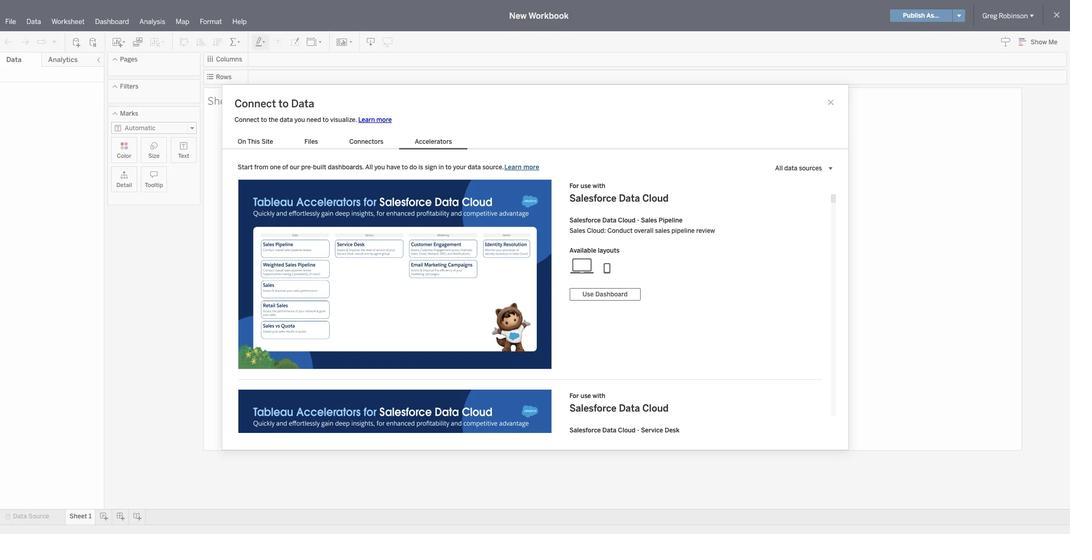 Task type: locate. For each thing, give the bounding box(es) containing it.
- for sales
[[637, 217, 640, 224]]

0 vertical spatial -
[[637, 217, 640, 224]]

1 vertical spatial use
[[581, 393, 591, 400]]

sort descending image
[[212, 37, 223, 47]]

1 vertical spatial for
[[570, 393, 579, 400]]

1 vertical spatial connect
[[235, 116, 259, 123]]

color
[[117, 153, 132, 160]]

connect for connect to data
[[235, 97, 276, 110]]

more right 'source.'
[[524, 164, 539, 171]]

0 horizontal spatial sales
[[570, 227, 586, 235]]

1 horizontal spatial learn
[[505, 164, 522, 171]]

sales left cloud:
[[570, 227, 586, 235]]

- for service
[[637, 427, 640, 434]]

0 vertical spatial you
[[295, 116, 305, 123]]

0 vertical spatial learn
[[358, 116, 375, 123]]

on
[[238, 138, 246, 145]]

data up the salesforce data cloud - sales pipeline sales cloud: conduct overall sales pipeline review
[[619, 193, 640, 204]]

more up "connectors"
[[377, 116, 392, 123]]

cloud up the service
[[643, 403, 669, 415]]

data up connect to the data you need to visualize. learn more
[[291, 97, 314, 110]]

0 vertical spatial learn more link
[[358, 116, 392, 123]]

1 horizontal spatial 1
[[238, 93, 245, 108]]

1 horizontal spatial sheet
[[208, 93, 236, 108]]

sales
[[641, 217, 657, 224], [570, 227, 586, 235]]

you right all
[[374, 164, 385, 171]]

0 horizontal spatial sheet 1
[[70, 514, 92, 521]]

file
[[5, 18, 16, 26]]

sales up the overall
[[641, 217, 657, 224]]

to
[[279, 97, 289, 110], [261, 116, 267, 123], [323, 116, 329, 123], [402, 164, 408, 171], [446, 164, 452, 171]]

data
[[26, 18, 41, 26], [6, 56, 22, 64], [291, 97, 314, 110], [619, 193, 640, 204], [603, 217, 617, 224], [619, 403, 640, 415], [603, 427, 617, 434], [13, 514, 27, 521]]

1 vertical spatial sheet
[[70, 514, 87, 521]]

robinson
[[999, 12, 1028, 20]]

sheet right source
[[70, 514, 87, 521]]

0 vertical spatial for use with salesforce data cloud
[[570, 182, 669, 204]]

2 with from the top
[[593, 393, 606, 400]]

service
[[641, 427, 663, 434]]

source.
[[483, 164, 504, 171]]

cloud
[[643, 193, 669, 204], [618, 217, 636, 224], [643, 403, 669, 415], [618, 427, 636, 434]]

0 horizontal spatial more
[[377, 116, 392, 123]]

worksheet
[[52, 18, 85, 26]]

0 horizontal spatial learn more link
[[358, 116, 392, 123]]

1 vertical spatial with
[[593, 393, 606, 400]]

sheet 1 down rows
[[208, 93, 245, 108]]

learn more link
[[358, 116, 392, 123], [504, 163, 540, 171]]

data left source
[[13, 514, 27, 521]]

- up the overall
[[637, 217, 640, 224]]

sort ascending image
[[196, 37, 206, 47]]

1 vertical spatial -
[[637, 427, 640, 434]]

columns
[[216, 56, 242, 63]]

data left the service
[[603, 427, 617, 434]]

greg
[[983, 12, 998, 20]]

sign
[[425, 164, 437, 171]]

0 vertical spatial with
[[593, 182, 606, 190]]

overall
[[634, 227, 654, 235]]

site
[[262, 138, 273, 145]]

dashboard inside button
[[595, 291, 628, 298]]

1 up on
[[238, 93, 245, 108]]

connect up on
[[235, 116, 259, 123]]

cloud up pipeline
[[643, 193, 669, 204]]

rows
[[216, 74, 232, 81]]

from
[[254, 164, 268, 171]]

1 connect from the top
[[235, 97, 276, 110]]

undo image
[[3, 37, 14, 47]]

sheet down rows
[[208, 93, 236, 108]]

data up redo image
[[26, 18, 41, 26]]

use
[[583, 291, 594, 298]]

swap rows and columns image
[[179, 37, 189, 47]]

1 right source
[[89, 514, 92, 521]]

dashboard up new worksheet icon
[[95, 18, 129, 26]]

2 salesforce from the top
[[570, 217, 601, 224]]

0 vertical spatial data
[[280, 116, 293, 123]]

data up the conduct
[[603, 217, 617, 224]]

1 vertical spatial dashboard
[[595, 291, 628, 298]]

replay animation image
[[37, 37, 47, 47], [51, 38, 57, 45]]

source
[[28, 514, 49, 521]]

more
[[377, 116, 392, 123], [524, 164, 539, 171]]

0 vertical spatial sheet 1
[[208, 93, 245, 108]]

learn
[[358, 116, 375, 123], [505, 164, 522, 171]]

analysis
[[139, 18, 165, 26]]

available
[[570, 247, 597, 254]]

data right "your"
[[468, 164, 481, 171]]

1 vertical spatial more
[[524, 164, 539, 171]]

1
[[238, 93, 245, 108], [89, 514, 92, 521]]

- left the service
[[637, 427, 640, 434]]

use up cloud:
[[581, 182, 591, 190]]

dashboard right use
[[595, 291, 628, 298]]

learn more link for connect to the data you need to visualize. learn more
[[358, 116, 392, 123]]

filters
[[120, 83, 138, 90]]

sheet
[[208, 93, 236, 108], [70, 514, 87, 521]]

cloud up the conduct
[[618, 217, 636, 224]]

for
[[570, 182, 579, 190], [570, 393, 579, 400]]

connect for connect to the data you need to visualize. learn more
[[235, 116, 259, 123]]

1 horizontal spatial data
[[468, 164, 481, 171]]

visualize.
[[330, 116, 357, 123]]

0 vertical spatial use
[[581, 182, 591, 190]]

1 - from the top
[[637, 217, 640, 224]]

0 vertical spatial 1
[[238, 93, 245, 108]]

connect up 'the'
[[235, 97, 276, 110]]

you left need
[[295, 116, 305, 123]]

0 vertical spatial more
[[377, 116, 392, 123]]

2 - from the top
[[637, 427, 640, 434]]

data guide image
[[1001, 37, 1011, 47]]

0 horizontal spatial 1
[[89, 514, 92, 521]]

in
[[439, 164, 444, 171]]

replay animation image up analytics
[[51, 38, 57, 45]]

salesforce
[[570, 193, 617, 204], [570, 217, 601, 224], [570, 403, 617, 415], [570, 427, 601, 434]]

0 horizontal spatial you
[[295, 116, 305, 123]]

phone image
[[595, 258, 620, 274]]

dashboard
[[95, 18, 129, 26], [595, 291, 628, 298]]

with up cloud:
[[593, 182, 606, 190]]

for use with salesforce data cloud up salesforce data cloud - service desk
[[570, 393, 669, 415]]

1 vertical spatial for use with salesforce data cloud
[[570, 393, 669, 415]]

with up salesforce data cloud - service desk
[[593, 393, 606, 400]]

pages
[[120, 56, 138, 63]]

- inside the salesforce data cloud - sales pipeline sales cloud: conduct overall sales pipeline review
[[637, 217, 640, 224]]

use up salesforce data cloud - service desk
[[581, 393, 591, 400]]

me
[[1049, 39, 1058, 46]]

connect
[[235, 97, 276, 110], [235, 116, 259, 123]]

you
[[295, 116, 305, 123], [374, 164, 385, 171]]

1 horizontal spatial learn more link
[[504, 163, 540, 171]]

1 horizontal spatial dashboard
[[595, 291, 628, 298]]

salesforce inside the salesforce data cloud - sales pipeline sales cloud: conduct overall sales pipeline review
[[570, 217, 601, 224]]

sheet 1
[[208, 93, 245, 108], [70, 514, 92, 521]]

1 horizontal spatial sheet 1
[[208, 93, 245, 108]]

learn right 'source.'
[[505, 164, 522, 171]]

use
[[581, 182, 591, 190], [581, 393, 591, 400]]

sheet 1 right source
[[70, 514, 92, 521]]

2 connect from the top
[[235, 116, 259, 123]]

have
[[387, 164, 400, 171]]

with
[[593, 182, 606, 190], [593, 393, 606, 400]]

to right need
[[323, 116, 329, 123]]

available layouts
[[570, 247, 620, 254]]

2 for from the top
[[570, 393, 579, 400]]

1 vertical spatial sales
[[570, 227, 586, 235]]

to up connect to the data you need to visualize. learn more
[[279, 97, 289, 110]]

1 for use with salesforce data cloud from the top
[[570, 182, 669, 204]]

data
[[280, 116, 293, 123], [468, 164, 481, 171]]

1 vertical spatial learn more link
[[504, 163, 540, 171]]

conduct
[[608, 227, 633, 235]]

of
[[282, 164, 288, 171]]

0 vertical spatial sales
[[641, 217, 657, 224]]

collapse image
[[96, 57, 102, 63]]

0 vertical spatial dashboard
[[95, 18, 129, 26]]

salesforce data cloud - service desk image
[[238, 390, 551, 535]]

0 vertical spatial connect
[[235, 97, 276, 110]]

laptop image
[[570, 258, 595, 274]]

1 vertical spatial you
[[374, 164, 385, 171]]

list box
[[222, 136, 468, 150]]

on this site
[[238, 138, 273, 145]]

size
[[148, 153, 160, 160]]

for use with salesforce data cloud up the conduct
[[570, 182, 669, 204]]

for use with salesforce data cloud
[[570, 182, 669, 204], [570, 393, 669, 415]]

0 vertical spatial for
[[570, 182, 579, 190]]

show me button
[[1014, 34, 1067, 50]]

1 vertical spatial learn
[[505, 164, 522, 171]]

-
[[637, 217, 640, 224], [637, 427, 640, 434]]

sales
[[655, 227, 670, 235]]

learn up "connectors"
[[358, 116, 375, 123]]

1 horizontal spatial sales
[[641, 217, 657, 224]]

replay animation image right redo image
[[37, 37, 47, 47]]

data right 'the'
[[280, 116, 293, 123]]

0 horizontal spatial dashboard
[[95, 18, 129, 26]]

salesforce data cloud - sales pipeline sales cloud: conduct overall sales pipeline review
[[570, 217, 715, 235]]



Task type: describe. For each thing, give the bounding box(es) containing it.
1 use from the top
[[581, 182, 591, 190]]

as...
[[927, 12, 939, 19]]

show labels image
[[273, 37, 283, 47]]

workbook
[[529, 11, 569, 21]]

salesforce data cloud - service desk
[[570, 427, 680, 434]]

duplicate image
[[133, 37, 143, 47]]

connect to data
[[235, 97, 314, 110]]

pause auto updates image
[[88, 37, 99, 47]]

dashboards.
[[328, 164, 364, 171]]

map
[[176, 18, 189, 26]]

show/hide cards image
[[336, 37, 353, 47]]

publish as... button
[[890, 9, 952, 22]]

new
[[509, 11, 527, 21]]

0 horizontal spatial replay animation image
[[37, 37, 47, 47]]

do
[[409, 164, 417, 171]]

all
[[365, 164, 373, 171]]

review
[[696, 227, 715, 235]]

built
[[313, 164, 326, 171]]

desk
[[665, 427, 680, 434]]

our
[[290, 164, 300, 171]]

format
[[200, 18, 222, 26]]

0 vertical spatial sheet
[[208, 93, 236, 108]]

redo image
[[20, 37, 30, 47]]

show
[[1031, 39, 1047, 46]]

accelerators
[[415, 138, 452, 145]]

use dashboard
[[583, 291, 628, 298]]

is
[[419, 164, 423, 171]]

data inside the salesforce data cloud - sales pipeline sales cloud: conduct overall sales pipeline review
[[603, 217, 617, 224]]

1 horizontal spatial you
[[374, 164, 385, 171]]

start
[[238, 164, 253, 171]]

your
[[453, 164, 466, 171]]

one
[[270, 164, 281, 171]]

list box containing on this site
[[222, 136, 468, 150]]

pre-
[[301, 164, 313, 171]]

1 with from the top
[[593, 182, 606, 190]]

this
[[247, 138, 260, 145]]

cloud left the service
[[618, 427, 636, 434]]

new worksheet image
[[112, 37, 126, 47]]

0 horizontal spatial data
[[280, 116, 293, 123]]

data down undo image
[[6, 56, 22, 64]]

1 vertical spatial sheet 1
[[70, 514, 92, 521]]

new workbook
[[509, 11, 569, 21]]

use dashboard button
[[570, 288, 641, 301]]

0 horizontal spatial learn
[[358, 116, 375, 123]]

salesforce data cloud - sales pipeline image
[[238, 180, 551, 369]]

marks
[[120, 110, 138, 117]]

pipeline
[[672, 227, 695, 235]]

analytics
[[48, 56, 78, 64]]

show me
[[1031, 39, 1058, 46]]

help
[[233, 18, 247, 26]]

to left 'the'
[[261, 116, 267, 123]]

1 for from the top
[[570, 182, 579, 190]]

2 use from the top
[[581, 393, 591, 400]]

layouts
[[598, 247, 620, 254]]

1 vertical spatial 1
[[89, 514, 92, 521]]

format workbook image
[[290, 37, 300, 47]]

data source
[[13, 514, 49, 521]]

1 horizontal spatial more
[[524, 164, 539, 171]]

tooltip
[[145, 182, 163, 189]]

totals image
[[229, 37, 242, 47]]

publish as...
[[903, 12, 939, 19]]

learn more link for start from one of our pre-built dashboards. all you have to do is sign in to your data source. learn more
[[504, 163, 540, 171]]

2 for use with salesforce data cloud from the top
[[570, 393, 669, 415]]

1 horizontal spatial replay animation image
[[51, 38, 57, 45]]

1 vertical spatial data
[[468, 164, 481, 171]]

connect to the data you need to visualize. learn more
[[235, 116, 392, 123]]

cloud inside the salesforce data cloud - sales pipeline sales cloud: conduct overall sales pipeline review
[[618, 217, 636, 224]]

to left do
[[402, 164, 408, 171]]

0 horizontal spatial sheet
[[70, 514, 87, 521]]

fit image
[[306, 37, 323, 47]]

need
[[307, 116, 321, 123]]

download image
[[366, 37, 376, 47]]

1 salesforce from the top
[[570, 193, 617, 204]]

data up salesforce data cloud - service desk
[[619, 403, 640, 415]]

new data source image
[[72, 37, 82, 47]]

3 salesforce from the top
[[570, 403, 617, 415]]

detail
[[116, 182, 132, 189]]

to use edit in desktop, save the workbook outside of personal space image
[[383, 37, 393, 47]]

clear sheet image
[[149, 37, 166, 47]]

text
[[178, 153, 189, 160]]

cloud:
[[587, 227, 606, 235]]

greg robinson
[[983, 12, 1028, 20]]

start from one of our pre-built dashboards. all you have to do is sign in to your data source. learn more
[[238, 164, 539, 171]]

files
[[305, 138, 318, 145]]

connectors
[[349, 138, 384, 145]]

pipeline
[[659, 217, 683, 224]]

to right in
[[446, 164, 452, 171]]

4 salesforce from the top
[[570, 427, 601, 434]]

the
[[269, 116, 278, 123]]

highlight image
[[255, 37, 267, 47]]

publish
[[903, 12, 925, 19]]



Task type: vqa. For each thing, say whether or not it's contained in the screenshot.
15 related to Overview
no



